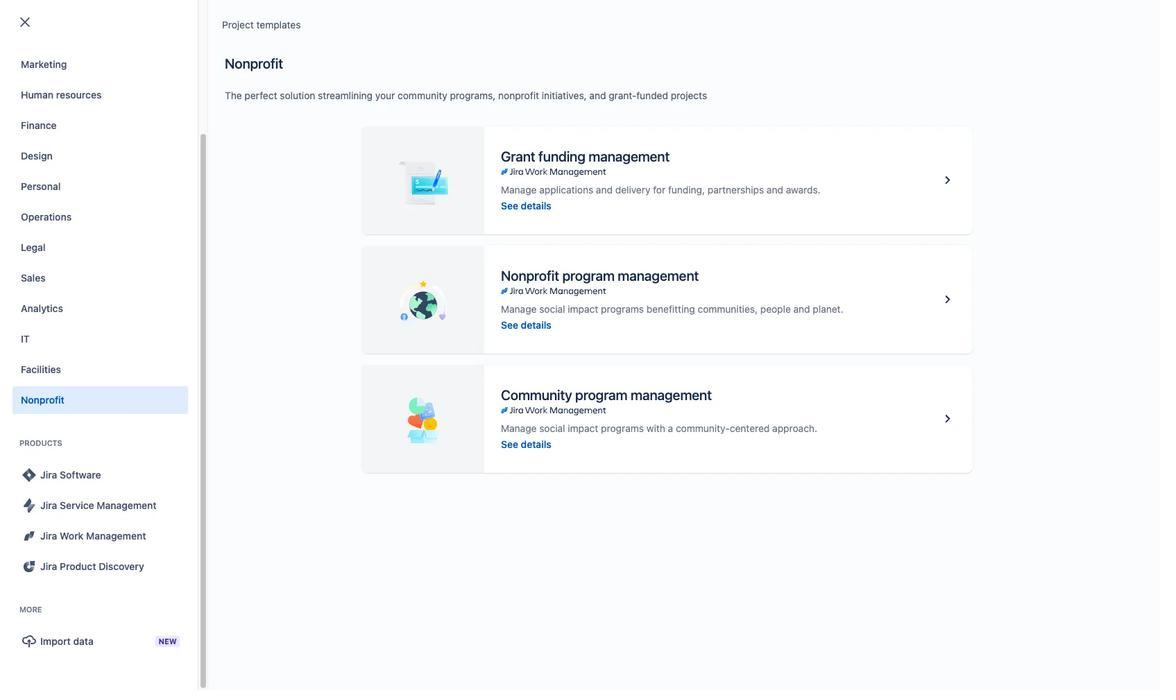 Task type: describe. For each thing, give the bounding box(es) containing it.
more
[[19, 605, 42, 615]]

marketing
[[21, 58, 67, 70]]

social for nonprofit
[[540, 303, 566, 315]]

see details for grant
[[501, 200, 552, 211]]

see details button for community
[[501, 438, 552, 452]]

manage for grant
[[501, 184, 537, 195]]

jira service management button
[[12, 492, 188, 520]]

funding
[[539, 148, 586, 164]]

delivery
[[616, 184, 651, 195]]

nonprofit program management image
[[940, 292, 957, 308]]

finance
[[21, 119, 57, 131]]

jira work management
[[40, 531, 146, 542]]

and left 'grant-'
[[590, 90, 607, 101]]

approach.
[[773, 423, 818, 434]]

sales button
[[12, 265, 188, 292]]

finance button
[[12, 112, 188, 140]]

nonprofit inside nonprofit button
[[21, 394, 64, 406]]

manage social impact programs with a community-centered approach.
[[501, 423, 818, 434]]

jira product discovery button
[[12, 553, 188, 581]]

projects
[[28, 57, 87, 76]]

awards.
[[787, 184, 821, 195]]

product management button
[[12, 20, 188, 48]]

see details button for nonprofit
[[501, 318, 552, 332]]

back to projects image
[[17, 14, 33, 31]]

community
[[398, 90, 448, 101]]

jira work management button
[[12, 523, 188, 551]]

and left awards.
[[767, 184, 784, 195]]

social for community
[[540, 423, 566, 434]]

jira for jira work management
[[40, 531, 57, 542]]

jira work management image inside button
[[21, 528, 37, 545]]

operations button
[[12, 203, 188, 231]]

software
[[514, 168, 552, 180]]

open image
[[311, 100, 328, 117]]

data
[[73, 636, 94, 648]]

1
[[58, 214, 63, 226]]

it button
[[12, 326, 188, 353]]

software
[[60, 469, 101, 481]]

impact for nonprofit
[[568, 303, 599, 315]]

grant
[[501, 148, 536, 164]]

management for jira service management
[[97, 500, 157, 512]]

discovery
[[99, 561, 144, 573]]

products
[[234, 102, 274, 114]]

0 vertical spatial nonprofit
[[225, 56, 283, 72]]

design button
[[12, 142, 188, 170]]

management for grant funding management
[[589, 148, 670, 164]]

human resources button
[[12, 81, 188, 109]]

jira for jira service management
[[40, 500, 57, 512]]

jira service management
[[40, 500, 157, 512]]

personal button
[[12, 173, 188, 201]]

grant funding management
[[501, 148, 670, 164]]

all jira products
[[201, 102, 274, 114]]

streamlining
[[318, 90, 373, 101]]

solution
[[280, 90, 316, 101]]

communities,
[[698, 303, 758, 315]]

product management
[[21, 28, 120, 40]]

templates
[[257, 19, 301, 31]]

details for community
[[521, 438, 552, 450]]

0 vertical spatial product
[[21, 28, 57, 40]]

jira work management image
[[21, 528, 37, 545]]

programs for community
[[601, 423, 644, 434]]

products
[[19, 439, 62, 448]]

a
[[668, 423, 674, 434]]

team-managed software
[[441, 168, 552, 180]]

manage for nonprofit
[[501, 303, 537, 315]]

nonprofit button
[[12, 387, 188, 415]]

community program management
[[501, 387, 712, 403]]

nonprofit
[[499, 90, 540, 101]]

operations
[[21, 211, 72, 223]]

legal
[[21, 242, 46, 253]]

people
[[761, 303, 791, 315]]

impact for community
[[568, 423, 599, 434]]

human
[[21, 89, 54, 101]]

import data
[[40, 636, 94, 648]]

planet.
[[813, 303, 844, 315]]

the
[[225, 90, 242, 101]]

jira product discovery
[[40, 561, 144, 573]]

manage for community
[[501, 423, 537, 434]]

marketing button
[[12, 51, 188, 78]]

analytics button
[[12, 295, 188, 323]]

management for nonprofit program management
[[618, 268, 699, 284]]

see details button for grant
[[501, 199, 552, 213]]



Task type: vqa. For each thing, say whether or not it's contained in the screenshot.
"management" related to Nonprofit program management
yes



Task type: locate. For each thing, give the bounding box(es) containing it.
2 vertical spatial manage
[[501, 423, 537, 434]]

2 see from the top
[[501, 319, 519, 331]]

1 vertical spatial product
[[60, 561, 96, 573]]

jira
[[215, 102, 231, 114], [40, 469, 57, 481], [40, 500, 57, 512], [40, 531, 57, 542], [40, 561, 57, 573]]

0 vertical spatial social
[[540, 303, 566, 315]]

import data image
[[21, 634, 37, 651]]

initiatives,
[[542, 90, 587, 101]]

0 vertical spatial programs
[[601, 303, 644, 315]]

1 vertical spatial impact
[[568, 423, 599, 434]]

1 vertical spatial management
[[86, 531, 146, 542]]

management up a
[[631, 387, 712, 403]]

team-
[[441, 168, 469, 180]]

grant funding management image
[[940, 172, 957, 189]]

program
[[563, 268, 615, 284], [576, 387, 628, 403]]

see details for nonprofit
[[501, 319, 552, 331]]

personal
[[21, 181, 61, 192]]

social down the 'community'
[[540, 423, 566, 434]]

see for grant funding management
[[501, 200, 519, 211]]

social
[[540, 303, 566, 315], [540, 423, 566, 434]]

programs down nonprofit program management
[[601, 303, 644, 315]]

jira down the
[[215, 102, 231, 114]]

0 vertical spatial see details button
[[501, 199, 552, 213]]

Search field
[[897, 8, 1036, 30]]

analytics
[[21, 303, 63, 315]]

0 horizontal spatial nonprofit
[[21, 394, 64, 406]]

1 button
[[50, 209, 71, 231]]

1 vertical spatial programs
[[601, 423, 644, 434]]

lead button
[[656, 138, 701, 154]]

funding,
[[669, 184, 706, 195]]

1 manage from the top
[[501, 184, 537, 195]]

None text field
[[29, 99, 165, 118]]

impact down community program management on the bottom of page
[[568, 423, 599, 434]]

details for nonprofit
[[521, 319, 552, 331]]

1 vertical spatial see
[[501, 319, 519, 331]]

primary element
[[8, 0, 897, 39]]

0 vertical spatial management
[[97, 500, 157, 512]]

3 manage from the top
[[501, 423, 537, 434]]

jira for jira product discovery
[[40, 561, 57, 573]]

see details for community
[[501, 438, 552, 450]]

1 vertical spatial program
[[576, 387, 628, 403]]

program for nonprofit
[[563, 268, 615, 284]]

legal button
[[12, 234, 188, 262]]

3 see details button from the top
[[501, 438, 552, 452]]

2 manage from the top
[[501, 303, 537, 315]]

centered
[[730, 423, 770, 434]]

jira product discovery image
[[21, 559, 37, 576], [21, 559, 37, 576]]

jira inside jira software button
[[40, 469, 57, 481]]

management up discovery
[[86, 531, 146, 542]]

funded
[[637, 90, 669, 101]]

perfect
[[245, 90, 277, 101]]

product down work
[[60, 561, 96, 573]]

import
[[40, 636, 71, 648]]

1 details from the top
[[521, 200, 552, 211]]

jira for jira software
[[40, 469, 57, 481]]

it
[[21, 333, 30, 345]]

jira work management image
[[501, 166, 607, 177], [501, 166, 607, 177], [501, 286, 607, 297], [501, 286, 607, 297], [501, 405, 607, 416], [501, 405, 607, 416], [21, 528, 37, 545]]

1 vertical spatial social
[[540, 423, 566, 434]]

2 social from the top
[[540, 423, 566, 434]]

social down nonprofit program management
[[540, 303, 566, 315]]

see details button
[[501, 199, 552, 213], [501, 318, 552, 332], [501, 438, 552, 452]]

banner
[[0, 0, 1161, 39]]

management for community program management
[[631, 387, 712, 403]]

management up marketing button in the left of the page
[[60, 28, 120, 40]]

applications
[[540, 184, 594, 195]]

1 social from the top
[[540, 303, 566, 315]]

1 horizontal spatial product
[[60, 561, 96, 573]]

community-
[[676, 423, 730, 434]]

jira inside jira work management button
[[40, 531, 57, 542]]

3 see details from the top
[[501, 438, 552, 450]]

and
[[590, 90, 607, 101], [596, 184, 613, 195], [767, 184, 784, 195], [794, 303, 811, 315]]

see for nonprofit program management
[[501, 319, 519, 331]]

programs
[[601, 303, 644, 315], [601, 423, 644, 434]]

2 vertical spatial see
[[501, 438, 519, 450]]

programs,
[[450, 90, 496, 101]]

with
[[647, 423, 666, 434]]

programs left with at right
[[601, 423, 644, 434]]

human resources
[[21, 89, 102, 101]]

star not my project image
[[35, 166, 52, 183]]

facilities button
[[12, 356, 188, 384]]

1 impact from the top
[[568, 303, 599, 315]]

2 vertical spatial see details button
[[501, 438, 552, 452]]

2 see details button from the top
[[501, 318, 552, 332]]

2 impact from the top
[[568, 423, 599, 434]]

grant-
[[609, 90, 637, 101]]

and right people
[[794, 303, 811, 315]]

management down jira software button
[[97, 500, 157, 512]]

work
[[60, 531, 84, 542]]

product up the 'marketing' at the top left of the page
[[21, 28, 57, 40]]

and left "delivery"
[[596, 184, 613, 195]]

0 horizontal spatial product
[[21, 28, 57, 40]]

resources
[[56, 89, 102, 101]]

service
[[60, 500, 94, 512]]

management for jira work management
[[86, 531, 146, 542]]

management
[[97, 500, 157, 512], [86, 531, 146, 542]]

jira left service
[[40, 500, 57, 512]]

0 vertical spatial impact
[[568, 303, 599, 315]]

impact
[[568, 303, 599, 315], [568, 423, 599, 434]]

community program management image
[[940, 411, 957, 428]]

jira left software
[[40, 469, 57, 481]]

jira software button
[[12, 462, 188, 490]]

management up benefitting
[[618, 268, 699, 284]]

project
[[222, 19, 254, 31]]

2 horizontal spatial nonprofit
[[501, 268, 560, 284]]

for
[[654, 184, 666, 195]]

jira software image
[[21, 467, 37, 484], [21, 467, 37, 484]]

jira inside jira product discovery button
[[40, 561, 57, 573]]

see details
[[501, 200, 552, 211], [501, 319, 552, 331], [501, 438, 552, 450]]

project templates link
[[222, 17, 301, 33]]

next image
[[74, 212, 91, 228]]

3 details from the top
[[521, 438, 552, 450]]

impact down nonprofit program management
[[568, 303, 599, 315]]

0 vertical spatial see
[[501, 200, 519, 211]]

2 see details from the top
[[501, 319, 552, 331]]

partnerships
[[708, 184, 765, 195]]

2 vertical spatial nonprofit
[[21, 394, 64, 406]]

your
[[376, 90, 395, 101]]

manage
[[501, 184, 537, 195], [501, 303, 537, 315], [501, 423, 537, 434]]

nonprofit
[[225, 56, 283, 72], [501, 268, 560, 284], [21, 394, 64, 406]]

previous image
[[31, 212, 47, 228]]

2 programs from the top
[[601, 423, 644, 434]]

1 see details from the top
[[501, 200, 552, 211]]

jira inside button
[[40, 500, 57, 512]]

0 vertical spatial details
[[521, 200, 552, 211]]

management up "delivery"
[[589, 148, 670, 164]]

1 see details button from the top
[[501, 199, 552, 213]]

jira right jira work management icon
[[40, 531, 57, 542]]

product
[[21, 28, 57, 40], [60, 561, 96, 573]]

managed
[[469, 168, 511, 180]]

1 vertical spatial see details button
[[501, 318, 552, 332]]

1 programs from the top
[[601, 303, 644, 315]]

benefitting
[[647, 303, 696, 315]]

jira up more
[[40, 561, 57, 573]]

nonprofit program management
[[501, 268, 699, 284]]

sales
[[21, 272, 46, 284]]

1 vertical spatial manage
[[501, 303, 537, 315]]

lead
[[662, 140, 684, 152]]

3 see from the top
[[501, 438, 519, 450]]

details for grant
[[521, 200, 552, 211]]

design
[[21, 150, 53, 162]]

0 vertical spatial program
[[563, 268, 615, 284]]

projects
[[671, 90, 708, 101]]

1 vertical spatial see details
[[501, 319, 552, 331]]

management inside button
[[60, 28, 120, 40]]

programs for nonprofit
[[601, 303, 644, 315]]

2 vertical spatial see details
[[501, 438, 552, 450]]

1 vertical spatial nonprofit
[[501, 268, 560, 284]]

manage applications and delivery for funding, partnerships and awards.
[[501, 184, 821, 195]]

project templates
[[222, 19, 301, 31]]

facilities
[[21, 364, 61, 376]]

jira service management image
[[21, 498, 37, 515], [21, 498, 37, 515]]

2 vertical spatial details
[[521, 438, 552, 450]]

2 details from the top
[[521, 319, 552, 331]]

1 horizontal spatial nonprofit
[[225, 56, 283, 72]]

1 see from the top
[[501, 200, 519, 211]]

program for community
[[576, 387, 628, 403]]

0 vertical spatial manage
[[501, 184, 537, 195]]

jira software
[[40, 469, 101, 481]]

management
[[60, 28, 120, 40], [589, 148, 670, 164], [618, 268, 699, 284], [631, 387, 712, 403]]

all
[[201, 102, 213, 114]]

new
[[159, 637, 177, 646]]

0 vertical spatial see details
[[501, 200, 552, 211]]

see for community program management
[[501, 438, 519, 450]]

manage social impact programs benefitting communities, people and planet.
[[501, 303, 844, 315]]

1 vertical spatial details
[[521, 319, 552, 331]]

details
[[521, 200, 552, 211], [521, 319, 552, 331], [521, 438, 552, 450]]

community
[[501, 387, 573, 403]]

the perfect solution streamlining your community programs, nonprofit initiatives, and grant-funded projects
[[225, 90, 708, 101]]



